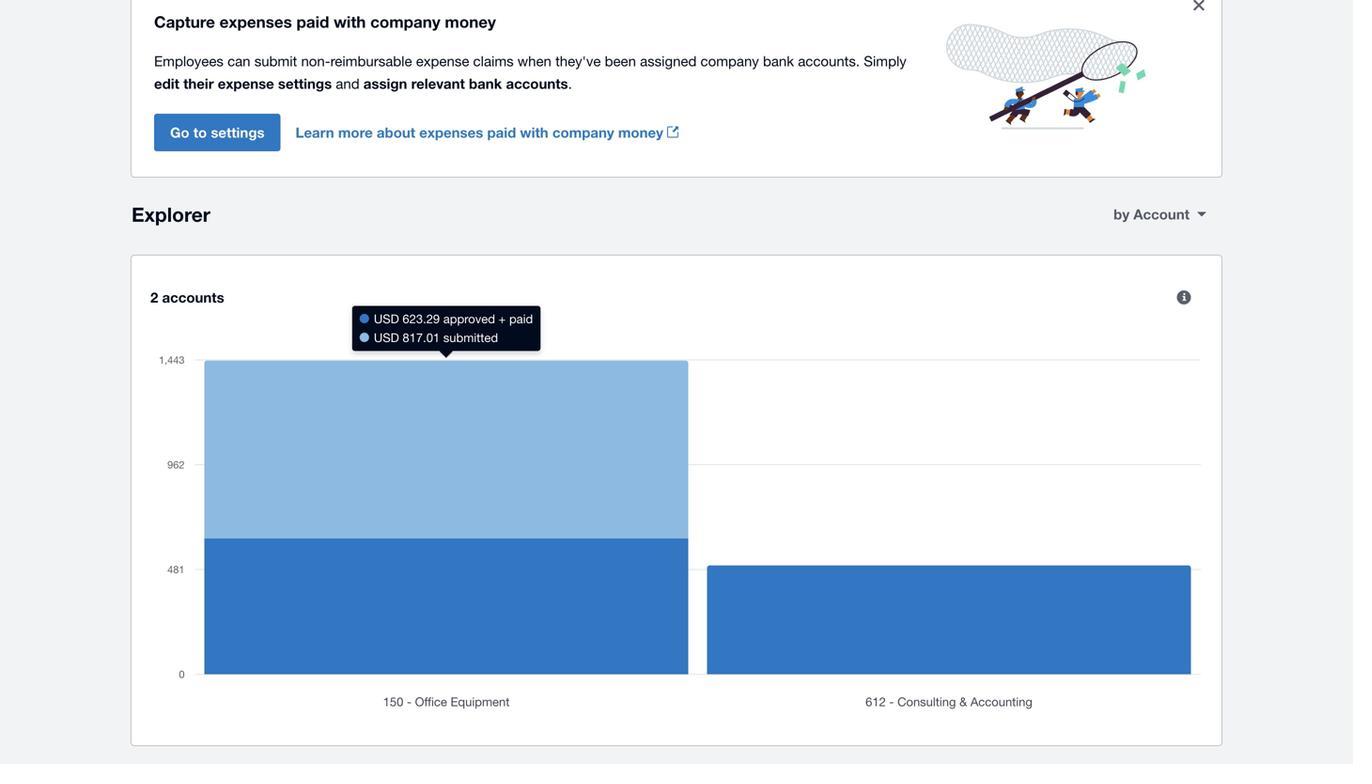 Task type: locate. For each thing, give the bounding box(es) containing it.
1 horizontal spatial accounts
[[506, 75, 568, 92]]

explorer
[[132, 203, 211, 226]]

paid inside usd 623.29 approved + paid usd 817.01 submitted
[[509, 312, 533, 326]]

paid right +
[[509, 312, 533, 326]]

with
[[334, 12, 366, 31], [520, 124, 549, 141]]

0 horizontal spatial expense
[[218, 75, 274, 92]]

0 vertical spatial usd
[[374, 312, 399, 326]]

accounts down when
[[506, 75, 568, 92]]

paid down the employees can submit non-reimbursable expense claims when they've been assigned company bank accounts. simply edit their expense settings and assign relevant bank accounts .
[[487, 124, 516, 141]]

2 vertical spatial company
[[552, 124, 614, 141]]

paid for usd 623.29 approved + paid usd 817.01 submitted
[[509, 312, 533, 326]]

employees
[[154, 52, 224, 69]]

2 vertical spatial paid
[[509, 312, 533, 326]]

0 vertical spatial with
[[334, 12, 366, 31]]

company
[[370, 12, 441, 31], [701, 52, 759, 69], [552, 124, 614, 141]]

key image
[[1165, 279, 1203, 316]]

company right assigned
[[701, 52, 759, 69]]

0 vertical spatial settings
[[278, 75, 332, 92]]

money up claims
[[445, 12, 496, 31]]

1 vertical spatial expenses
[[419, 124, 483, 141]]

settings inside 'button'
[[211, 124, 265, 141]]

1 vertical spatial money
[[618, 124, 663, 141]]

1 horizontal spatial expenses
[[419, 124, 483, 141]]

1 horizontal spatial company
[[552, 124, 614, 141]]

bank left accounts.
[[763, 52, 794, 69]]

2 horizontal spatial company
[[701, 52, 759, 69]]

accounts
[[506, 75, 568, 92], [162, 289, 224, 306]]

expense up relevant
[[416, 52, 469, 69]]

edit
[[154, 75, 179, 92]]

money down been
[[618, 124, 663, 141]]

2 accounts
[[150, 289, 224, 306]]

0 vertical spatial money
[[445, 12, 496, 31]]

usd left the 817.01
[[374, 330, 399, 345]]

company down .
[[552, 124, 614, 141]]

1 2 image from the left
[[150, 350, 1203, 726]]

0 vertical spatial paid
[[296, 12, 329, 31]]

paid up non-
[[296, 12, 329, 31]]

paid inside button
[[487, 124, 516, 141]]

usd left 623.29
[[374, 312, 399, 326]]

settings down non-
[[278, 75, 332, 92]]

accounts.
[[798, 52, 860, 69]]

1 vertical spatial with
[[520, 124, 549, 141]]

2 image
[[150, 350, 1203, 726], [195, 350, 1201, 764]]

2
[[150, 289, 158, 306]]

expenses down relevant
[[419, 124, 483, 141]]

capture expenses paid with company money status
[[132, 0, 1222, 177]]

expenses up can
[[220, 12, 292, 31]]

paid
[[296, 12, 329, 31], [487, 124, 516, 141], [509, 312, 533, 326]]

accounts right 2
[[162, 289, 224, 306]]

claims
[[473, 52, 514, 69]]

approved
[[443, 312, 495, 326]]

company up reimbursable
[[370, 12, 441, 31]]

0 vertical spatial expenses
[[220, 12, 292, 31]]

settings right the to at the top left of the page
[[211, 124, 265, 141]]

settings inside the employees can submit non-reimbursable expense claims when they've been assigned company bank accounts. simply edit their expense settings and assign relevant bank accounts .
[[278, 75, 332, 92]]

company inside learn more about expenses paid with company money button
[[552, 124, 614, 141]]

expense down can
[[218, 75, 274, 92]]

with inside button
[[520, 124, 549, 141]]

settings
[[278, 75, 332, 92], [211, 124, 265, 141]]

0 horizontal spatial with
[[334, 12, 366, 31]]

learn more about expenses paid with company money
[[296, 124, 663, 141]]

and
[[336, 75, 360, 91]]

expenses inside button
[[419, 124, 483, 141]]

employees can submit non-reimbursable expense claims when they've been assigned company bank accounts. simply edit their expense settings and assign relevant bank accounts .
[[154, 52, 907, 92]]

623.29
[[403, 312, 440, 326]]

bank
[[763, 52, 794, 69], [469, 75, 502, 92]]

0 vertical spatial accounts
[[506, 75, 568, 92]]

0 horizontal spatial bank
[[469, 75, 502, 92]]

1 horizontal spatial with
[[520, 124, 549, 141]]

been
[[605, 52, 636, 69]]

money
[[445, 12, 496, 31], [618, 124, 663, 141]]

0 horizontal spatial settings
[[211, 124, 265, 141]]

0 horizontal spatial company
[[370, 12, 441, 31]]

1 vertical spatial expense
[[218, 75, 274, 92]]

paid for learn more about expenses paid with company money
[[487, 124, 516, 141]]

money inside button
[[618, 124, 663, 141]]

1 vertical spatial paid
[[487, 124, 516, 141]]

0 vertical spatial company
[[370, 12, 441, 31]]

1 vertical spatial company
[[701, 52, 759, 69]]

with down the employees can submit non-reimbursable expense claims when they've been assigned company bank accounts. simply edit their expense settings and assign relevant bank accounts .
[[520, 124, 549, 141]]

to
[[193, 124, 207, 141]]

usd
[[374, 312, 399, 326], [374, 330, 399, 345]]

assign
[[364, 75, 407, 92]]

their
[[183, 75, 214, 92]]

bank down claims
[[469, 75, 502, 92]]

1 horizontal spatial settings
[[278, 75, 332, 92]]

1 vertical spatial accounts
[[162, 289, 224, 306]]

1 vertical spatial settings
[[211, 124, 265, 141]]

learn more about expenses paid with company money link
[[296, 113, 694, 151]]

expenses
[[220, 12, 292, 31], [419, 124, 483, 141]]

1 horizontal spatial expense
[[416, 52, 469, 69]]

1 horizontal spatial bank
[[763, 52, 794, 69]]

account
[[1134, 206, 1190, 223]]

0 horizontal spatial accounts
[[162, 289, 224, 306]]

usd 623.29 approved + paid usd 817.01 submitted
[[374, 312, 533, 345]]

1 horizontal spatial money
[[618, 124, 663, 141]]

with up reimbursable
[[334, 12, 366, 31]]

expense
[[416, 52, 469, 69], [218, 75, 274, 92]]

1 vertical spatial usd
[[374, 330, 399, 345]]

capture
[[154, 12, 215, 31]]



Task type: vqa. For each thing, say whether or not it's contained in the screenshot.
'submit'
yes



Task type: describe. For each thing, give the bounding box(es) containing it.
learn more about expenses paid with company money button
[[296, 113, 694, 151]]

817.01
[[403, 330, 440, 345]]

about
[[377, 124, 415, 141]]

go
[[170, 124, 189, 141]]

2 2 image from the left
[[195, 350, 1201, 764]]

when
[[518, 52, 552, 69]]

non-
[[301, 52, 330, 69]]

go to settings button
[[154, 113, 281, 151]]

1 vertical spatial bank
[[469, 75, 502, 92]]

2 usd from the top
[[374, 330, 399, 345]]

simply
[[864, 52, 907, 69]]

postal workers catching money image
[[924, 1, 1169, 152]]

0 horizontal spatial money
[[445, 12, 496, 31]]

more
[[338, 124, 373, 141]]

0 vertical spatial expense
[[416, 52, 469, 69]]

+
[[499, 312, 506, 326]]

can
[[228, 52, 251, 69]]

1 usd from the top
[[374, 312, 399, 326]]

0 vertical spatial bank
[[763, 52, 794, 69]]

0 horizontal spatial expenses
[[220, 12, 292, 31]]

submit
[[254, 52, 297, 69]]

relevant
[[411, 75, 465, 92]]

learn
[[296, 124, 334, 141]]

reimbursable
[[330, 52, 412, 69]]

submitted
[[443, 330, 498, 345]]

assigned
[[640, 52, 697, 69]]

accounts inside the employees can submit non-reimbursable expense claims when they've been assigned company bank accounts. simply edit their expense settings and assign relevant bank accounts .
[[506, 75, 568, 92]]

go to settings
[[170, 124, 265, 141]]

by account
[[1114, 206, 1190, 223]]

.
[[568, 75, 572, 91]]

go to settings link
[[154, 113, 296, 151]]

capture expenses paid with company money
[[154, 12, 496, 31]]

by
[[1114, 206, 1130, 223]]

they've
[[556, 52, 601, 69]]

by account button
[[1099, 195, 1222, 233]]

company inside the employees can submit non-reimbursable expense claims when they've been assigned company bank accounts. simply edit their expense settings and assign relevant bank accounts .
[[701, 52, 759, 69]]



